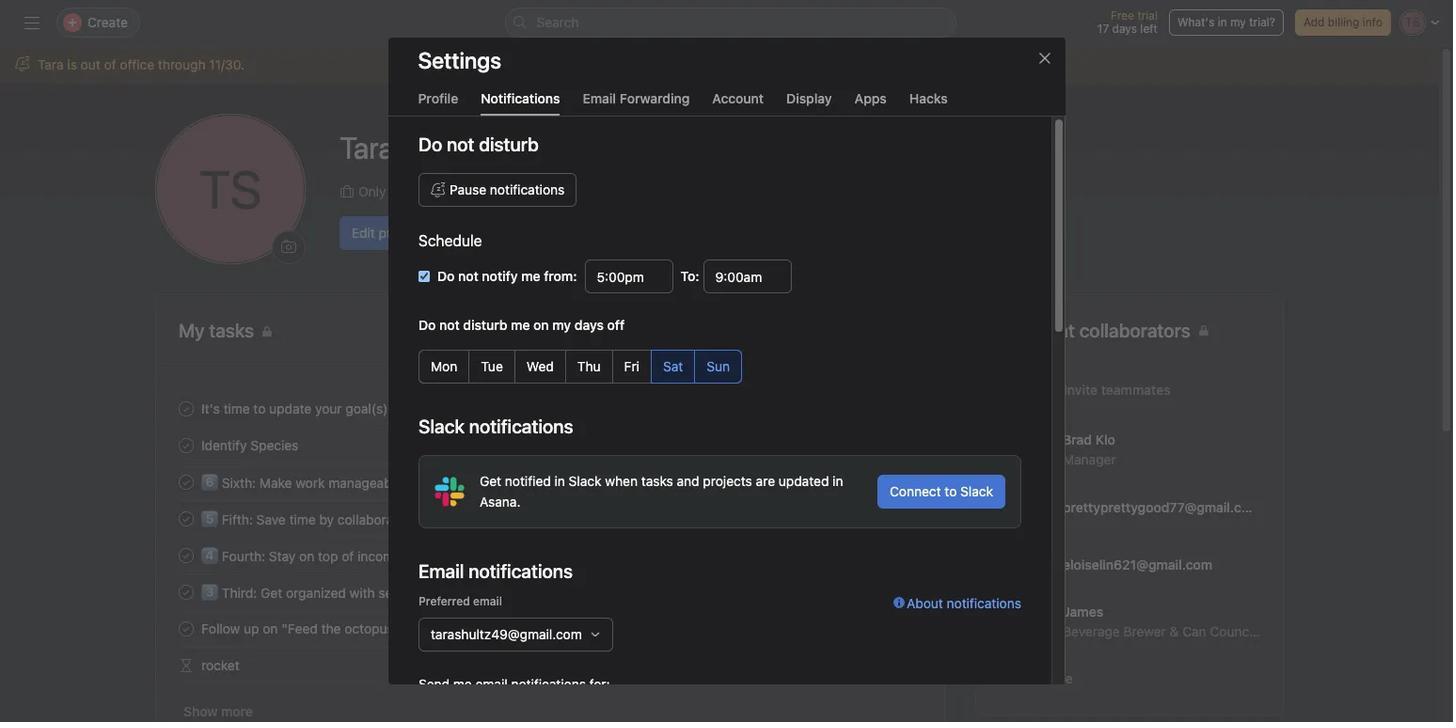 Task type: locate. For each thing, give the bounding box(es) containing it.
"feed
[[281, 621, 318, 637]]

completed checkbox for identify
[[175, 434, 198, 457]]

slack left pr
[[960, 483, 993, 499]]

do
[[418, 134, 442, 155], [437, 268, 454, 284], [418, 317, 435, 333]]

1 horizontal spatial on
[[299, 548, 314, 564]]

17
[[1098, 22, 1109, 36]]

completed image for follow
[[175, 618, 198, 640]]

0 vertical spatial oct
[[885, 475, 904, 489]]

1 vertical spatial completed image
[[175, 581, 198, 603]]

2 vertical spatial me
[[453, 676, 471, 692]]

2 vertical spatial oct 30
[[885, 585, 922, 599]]

save
[[256, 512, 286, 528]]

add about me
[[565, 183, 651, 199]]

time left by
[[289, 512, 316, 528]]

1 horizontal spatial slack
[[960, 483, 993, 499]]

0 vertical spatial oct 30
[[885, 475, 922, 489]]

work right make
[[296, 475, 325, 491]]

2 completed checkbox from the top
[[175, 434, 198, 457]]

on up wed
[[533, 317, 549, 333]]

1 horizontal spatial my
[[1230, 15, 1246, 29]]

0 horizontal spatial to
[[253, 401, 266, 417]]

my tasks
[[179, 320, 254, 341]]

1 oct from the top
[[885, 475, 904, 489]]

do for do not notify me from:
[[437, 268, 454, 284]]

completed image left 6️⃣ in the bottom of the page
[[175, 471, 198, 493]]

on left top
[[299, 548, 314, 564]]

completed checkbox left it's
[[175, 397, 198, 420]]

2 completed checkbox from the top
[[175, 544, 198, 567]]

ts button
[[155, 114, 306, 264]]

time right it's
[[223, 401, 250, 417]]

1 completed image from the top
[[175, 434, 198, 457]]

0 vertical spatial completed checkbox
[[175, 507, 198, 530]]

0 horizontal spatial show
[[183, 704, 218, 720]]

completed image
[[175, 434, 198, 457], [175, 581, 198, 603]]

1 vertical spatial 30
[[908, 512, 922, 526]]

2 vertical spatial oct
[[885, 585, 904, 599]]

not
[[458, 268, 478, 284], [439, 317, 459, 333]]

add left about
[[565, 183, 590, 199]]

completed image for 5️⃣
[[175, 507, 198, 530]]

1 vertical spatial add
[[565, 183, 590, 199]]

5 completed image from the top
[[175, 618, 198, 640]]

1 vertical spatial do
[[437, 268, 454, 284]]

oct for 3️⃣ third: get organized with sections
[[885, 585, 904, 599]]

do not notify me from:
[[437, 268, 577, 284]]

1 vertical spatial more
[[221, 704, 253, 720]]

completed checkbox left 3️⃣
[[175, 581, 198, 603]]

show down 'ja'
[[1004, 671, 1038, 687]]

beverage
[[1063, 623, 1120, 639]]

more for left show more button
[[221, 704, 253, 720]]

tara is out of office through 11/30.
[[38, 56, 244, 72]]

0 horizontal spatial show more
[[183, 704, 253, 720]]

1 horizontal spatial time
[[289, 512, 316, 528]]

show more button
[[999, 662, 1078, 696], [179, 695, 258, 722]]

tarashultz49@gmail.com
[[430, 626, 582, 642]]

completed image left identify
[[175, 434, 198, 457]]

oct
[[885, 475, 904, 489], [885, 512, 904, 526], [885, 585, 904, 599]]

0 horizontal spatial my
[[552, 317, 571, 333]]

0 vertical spatial time
[[223, 401, 250, 417]]

prettyprettygood77@gmail.com
[[1063, 499, 1261, 515]]

to right "connect"
[[944, 483, 956, 499]]

4 completed image from the top
[[175, 544, 198, 567]]

0 vertical spatial work
[[296, 475, 325, 491]]

slack icon image
[[434, 477, 464, 507]]

completed checkbox for 4️⃣
[[175, 544, 198, 567]]

of right out
[[104, 56, 116, 72]]

eloiselin621@gmail.com link
[[976, 536, 1283, 594]]

1 vertical spatial work
[[416, 548, 446, 564]]

add inside "button"
[[565, 183, 590, 199]]

0 vertical spatial me
[[632, 183, 651, 199]]

completed checkbox left identify
[[175, 434, 198, 457]]

profile
[[418, 90, 458, 106]]

not left notify at the left top of the page
[[458, 268, 478, 284]]

4 completed checkbox from the top
[[175, 618, 198, 640]]

oct left about
[[885, 585, 904, 599]]

work
[[296, 475, 325, 491], [416, 548, 446, 564]]

notifications down (she/her)
[[489, 182, 564, 198]]

1 vertical spatial completed checkbox
[[175, 544, 198, 567]]

in inside button
[[1218, 15, 1227, 29]]

notifications left for:
[[511, 676, 585, 692]]

1 horizontal spatial to
[[944, 483, 956, 499]]

me right about
[[632, 183, 651, 199]]

in right updated
[[832, 473, 843, 489]]

search button
[[505, 8, 956, 38]]

show down dependencies 'image' on the bottom of the page
[[183, 704, 218, 720]]

3 oct 30 from the top
[[885, 585, 922, 599]]

1 oct 30 from the top
[[885, 475, 922, 489]]

completed image left 5️⃣
[[175, 507, 198, 530]]

3 30 from the top
[[908, 585, 922, 599]]

oct down "connect"
[[885, 512, 904, 526]]

0 horizontal spatial time
[[223, 401, 250, 417]]

1 vertical spatial oct 30
[[885, 512, 922, 526]]

completed image for identify
[[175, 434, 198, 457]]

Completed checkbox
[[175, 507, 198, 530], [175, 544, 198, 567], [175, 581, 198, 603]]

do not disturb me on my days off
[[418, 317, 624, 333]]

my left 'trial?'
[[1230, 15, 1246, 29]]

on
[[533, 317, 549, 333], [299, 548, 314, 564], [263, 621, 278, 637]]

apps
[[855, 90, 887, 106]]

3 oct from the top
[[885, 585, 904, 599]]

1 horizontal spatial add
[[1304, 15, 1325, 29]]

1 horizontal spatial show
[[1004, 671, 1038, 687]]

not left disturb
[[439, 317, 459, 333]]

show more for right show more button
[[1004, 671, 1073, 687]]

1 horizontal spatial show more
[[1004, 671, 1073, 687]]

1 vertical spatial oct
[[885, 512, 904, 526]]

my
[[1230, 15, 1246, 29], [552, 317, 571, 333]]

get right third:
[[261, 585, 282, 601]]

2 horizontal spatial me
[[632, 183, 651, 199]]

completed checkbox left 4️⃣
[[175, 544, 198, 567]]

account button
[[712, 90, 764, 116]]

more
[[1041, 671, 1073, 687], [221, 704, 253, 720]]

0 vertical spatial oct 30 button
[[885, 475, 922, 489]]

0 horizontal spatial get
[[261, 585, 282, 601]]

oct right updated
[[885, 475, 904, 489]]

show more button down 'ja'
[[999, 662, 1078, 696]]

in right "notified"
[[554, 473, 565, 489]]

fourth:
[[222, 548, 265, 564]]

notifications inside 'dropdown button'
[[489, 182, 564, 198]]

preferred
[[418, 594, 470, 609]]

0 vertical spatial 30
[[908, 475, 922, 489]]

show more down rocket
[[183, 704, 253, 720]]

1 30 from the top
[[908, 475, 922, 489]]

1 vertical spatial show more
[[183, 704, 253, 720]]

fifth:
[[222, 512, 253, 528]]

3 completed image from the top
[[175, 507, 198, 530]]

add billing info
[[1304, 15, 1383, 29]]

1 vertical spatial get
[[261, 585, 282, 601]]

3️⃣
[[201, 585, 218, 601]]

0 horizontal spatial slack
[[568, 473, 601, 489]]

the
[[321, 621, 341, 637]]

0 vertical spatial of
[[104, 56, 116, 72]]

3 completed checkbox from the top
[[175, 581, 198, 603]]

when
[[605, 473, 637, 489]]

and
[[676, 473, 699, 489]]

collaborating
[[338, 512, 417, 528]]

1 vertical spatial oct 30 button
[[885, 585, 922, 599]]

1 vertical spatial on
[[299, 548, 314, 564]]

2 vertical spatial completed checkbox
[[175, 581, 198, 603]]

update
[[269, 401, 312, 417]]

only
[[358, 183, 386, 199]]

1 vertical spatial show
[[183, 704, 218, 720]]

completed image left follow
[[175, 618, 198, 640]]

1 oct 30 button from the top
[[885, 475, 922, 489]]

do down profile button
[[418, 134, 442, 155]]

sixth:
[[222, 475, 256, 491]]

completed checkbox for it's
[[175, 397, 198, 420]]

tarashultz49@gmail.com button
[[418, 618, 613, 652]]

2 oct 30 from the top
[[885, 512, 922, 526]]

it's time to update your goal(s)
[[201, 401, 388, 417]]

1 completed image from the top
[[175, 397, 198, 420]]

Do not notify me from: checkbox
[[418, 271, 429, 282]]

connect to slack
[[889, 483, 993, 499]]

0 horizontal spatial more
[[221, 704, 253, 720]]

trial
[[1138, 8, 1158, 23]]

2 completed image from the top
[[175, 581, 198, 603]]

slack left when
[[568, 473, 601, 489]]

hacks
[[909, 90, 948, 106]]

show for right show more button
[[1004, 671, 1038, 687]]

left
[[1140, 22, 1158, 36]]

5️⃣ fifth: save time by collaborating in asana
[[201, 512, 472, 528]]

completed image left 4️⃣
[[175, 544, 198, 567]]

Completed checkbox
[[175, 397, 198, 420], [175, 434, 198, 457], [175, 471, 198, 493], [175, 618, 198, 640]]

2 vertical spatial do
[[418, 317, 435, 333]]

1 vertical spatial notifications
[[946, 595, 1021, 611]]

1 horizontal spatial more
[[1041, 671, 1073, 687]]

settings
[[418, 47, 501, 73]]

on right up
[[263, 621, 278, 637]]

schedule
[[418, 232, 482, 249]]

more down "beverage"
[[1041, 671, 1073, 687]]

0 vertical spatial not
[[458, 268, 478, 284]]

me right send
[[453, 676, 471, 692]]

0 vertical spatial completed image
[[175, 434, 198, 457]]

0 vertical spatial more
[[1041, 671, 1073, 687]]

account
[[712, 90, 764, 106]]

not disturb
[[446, 134, 538, 155]]

notifications right about
[[946, 595, 1021, 611]]

bk
[[1019, 442, 1039, 459]]

show more down 'ja'
[[1004, 671, 1073, 687]]

with
[[350, 585, 375, 601]]

1 completed checkbox from the top
[[175, 507, 198, 530]]

in right what's
[[1218, 15, 1227, 29]]

completed checkbox left 5️⃣
[[175, 507, 198, 530]]

add inside button
[[1304, 15, 1325, 29]]

third:
[[222, 585, 257, 601]]

completed image for 3️⃣
[[175, 581, 198, 603]]

what's
[[1178, 15, 1215, 29]]

more down rocket
[[221, 704, 253, 720]]

1 horizontal spatial get
[[479, 473, 501, 489]]

completed image left 3️⃣
[[175, 581, 198, 603]]

2 vertical spatial on
[[263, 621, 278, 637]]

add for add billing info
[[1304, 15, 1325, 29]]

to left update
[[253, 401, 266, 417]]

incoming
[[357, 548, 413, 564]]

time
[[223, 401, 250, 417], [289, 512, 316, 528]]

sun
[[706, 358, 730, 374]]

0 vertical spatial notifications
[[489, 182, 564, 198]]

1 horizontal spatial of
[[342, 548, 354, 564]]

0 vertical spatial get
[[479, 473, 501, 489]]

dependencies image
[[179, 658, 194, 673]]

do right do not notify me from: option in the top of the page
[[437, 268, 454, 284]]

1 completed checkbox from the top
[[175, 397, 198, 420]]

it's
[[201, 401, 220, 417]]

completed checkbox left follow
[[175, 618, 198, 640]]

oct 30 button for 3️⃣ third: get organized with sections
[[885, 585, 922, 599]]

completed checkbox for follow
[[175, 618, 198, 640]]

0 vertical spatial show
[[1004, 671, 1038, 687]]

completed image
[[175, 397, 198, 420], [175, 471, 198, 493], [175, 507, 198, 530], [175, 544, 198, 567], [175, 618, 198, 640]]

email down tarashultz49@gmail.com
[[475, 676, 507, 692]]

2 vertical spatial 30
[[908, 585, 922, 599]]

completed checkbox left 6️⃣ in the bottom of the page
[[175, 471, 198, 493]]

notifications
[[489, 182, 564, 198], [946, 595, 1021, 611], [511, 676, 585, 692]]

11/30.
[[209, 56, 244, 72]]

add left billing
[[1304, 15, 1325, 29]]

0 vertical spatial to
[[253, 401, 266, 417]]

0 vertical spatial show more
[[1004, 671, 1073, 687]]

0 horizontal spatial add
[[565, 183, 590, 199]]

0 vertical spatial email
[[473, 594, 502, 609]]

to
[[253, 401, 266, 417], [944, 483, 956, 499]]

get up asana.
[[479, 473, 501, 489]]

1 vertical spatial not
[[439, 317, 459, 333]]

0 vertical spatial my
[[1230, 15, 1246, 29]]

work down asana
[[416, 548, 446, 564]]

0 vertical spatial do
[[418, 134, 442, 155]]

do up mon
[[418, 317, 435, 333]]

asana.
[[479, 494, 520, 510]]

1 vertical spatial time
[[289, 512, 316, 528]]

show more button down rocket
[[179, 695, 258, 722]]

None text field
[[584, 260, 673, 293], [703, 260, 791, 293], [584, 260, 673, 293], [703, 260, 791, 293]]

my left days off
[[552, 317, 571, 333]]

3 completed checkbox from the top
[[175, 471, 198, 493]]

pr
[[1022, 499, 1036, 516]]

updated
[[778, 473, 829, 489]]

2 horizontal spatial on
[[533, 317, 549, 333]]

0 vertical spatial add
[[1304, 15, 1325, 29]]

email down email notifications
[[473, 594, 502, 609]]

of
[[104, 56, 116, 72], [342, 548, 354, 564]]

me right disturb
[[510, 317, 530, 333]]

2 oct 30 button from the top
[[885, 585, 922, 599]]

of right top
[[342, 548, 354, 564]]

2 completed image from the top
[[175, 471, 198, 493]]

email
[[473, 594, 502, 609], [475, 676, 507, 692]]

1 vertical spatial me
[[510, 317, 530, 333]]

not for notify
[[458, 268, 478, 284]]

identify
[[201, 437, 247, 453]]

completed image left it's
[[175, 397, 198, 420]]

days
[[1112, 22, 1137, 36]]



Task type: vqa. For each thing, say whether or not it's contained in the screenshot.
the Do not notify me from:
yes



Task type: describe. For each thing, give the bounding box(es) containing it.
pause
[[449, 182, 486, 198]]

days off
[[574, 317, 624, 333]]

edit profile button
[[340, 216, 430, 250]]

oct 30 for 3️⃣ third: get organized with sections
[[885, 585, 922, 599]]

do not disturb
[[418, 134, 538, 155]]

search list box
[[505, 8, 956, 38]]

oct for 6️⃣ sixth: make work manageable
[[885, 475, 904, 489]]

about notifications link
[[893, 594, 1021, 674]]

hacks button
[[909, 90, 948, 116]]

0 horizontal spatial show more button
[[179, 695, 258, 722]]

1 horizontal spatial me
[[510, 317, 530, 333]]

completed image for 4️⃣
[[175, 544, 198, 567]]

preferred email
[[418, 594, 502, 609]]

brad klo manager
[[1063, 431, 1116, 467]]

6️⃣ sixth: make work manageable
[[201, 475, 403, 491]]

edit
[[352, 224, 375, 240]]

brad klo
[[1063, 431, 1116, 447]]

only developer
[[358, 183, 451, 199]]

in left asana
[[420, 512, 431, 528]]

goal(s)
[[346, 401, 388, 417]]

free trial 17 days left
[[1098, 8, 1158, 36]]

stay
[[269, 548, 296, 564]]

completed checkbox for 3️⃣
[[175, 581, 198, 603]]

projects
[[703, 473, 752, 489]]

office
[[120, 56, 154, 72]]

me inside "button"
[[632, 183, 651, 199]]

add for add about me
[[565, 183, 590, 199]]

add about me button
[[541, 174, 656, 208]]

0 horizontal spatial of
[[104, 56, 116, 72]]

more for right show more button
[[1041, 671, 1073, 687]]

connect to slack link
[[877, 475, 1005, 509]]

4️⃣
[[201, 548, 218, 564]]

billing
[[1328, 15, 1360, 29]]

notified
[[505, 473, 551, 489]]

developer
[[390, 183, 451, 199]]

free
[[1111, 8, 1134, 23]]

octopus!"
[[344, 621, 404, 637]]

1 horizontal spatial show more button
[[999, 662, 1078, 696]]

organized
[[286, 585, 346, 601]]

tara schultz (she/her)
[[340, 129, 553, 165]]

my inside what's in my trial? button
[[1230, 15, 1246, 29]]

oct 30 for 6️⃣ sixth: make work manageable
[[885, 475, 922, 489]]

asana
[[434, 512, 472, 528]]

manager
[[1063, 451, 1116, 467]]

sat
[[663, 358, 683, 374]]

(she/her)
[[505, 147, 553, 161]]

info
[[1363, 15, 1383, 29]]

fri
[[624, 358, 639, 374]]

show for left show more button
[[183, 704, 218, 720]]

profile
[[379, 224, 417, 240]]

completed checkbox for 6️⃣
[[175, 471, 198, 493]]

slack inside get notified in slack when tasks and projects are updated in asana.
[[568, 473, 601, 489]]

about
[[593, 183, 629, 199]]

thu
[[577, 358, 600, 374]]

email
[[583, 90, 616, 106]]

out
[[81, 56, 100, 72]]

notifications for about notifications
[[946, 595, 1021, 611]]

about notifications
[[906, 595, 1021, 611]]

1 horizontal spatial work
[[416, 548, 446, 564]]

5️⃣
[[201, 512, 218, 528]]

0 horizontal spatial work
[[296, 475, 325, 491]]

2 oct from the top
[[885, 512, 904, 526]]

do for do not disturb
[[418, 134, 442, 155]]

30 for 3️⃣ third: get organized with sections
[[908, 585, 922, 599]]

1 vertical spatial my
[[552, 317, 571, 333]]

get notified in slack when tasks and projects are updated in asana.
[[479, 473, 843, 510]]

up
[[244, 621, 259, 637]]

james beverage brewer & can councilor
[[1063, 603, 1268, 639]]

councilor
[[1210, 623, 1268, 639]]

sections
[[379, 585, 430, 601]]

identify species
[[201, 437, 298, 453]]

trial?
[[1249, 15, 1275, 29]]

1 vertical spatial to
[[944, 483, 956, 499]]

display button
[[786, 90, 832, 116]]

0 horizontal spatial on
[[263, 621, 278, 637]]

rocket
[[201, 657, 240, 673]]

your
[[315, 401, 342, 417]]

not for disturb
[[439, 317, 459, 333]]

for:
[[589, 676, 610, 692]]

completed checkbox for 5️⃣
[[175, 507, 198, 530]]

frequent collaborators
[[999, 320, 1191, 341]]

notify
[[482, 268, 517, 284]]

1 vertical spatial of
[[342, 548, 354, 564]]

team
[[501, 183, 534, 199]]

0 vertical spatial on
[[533, 317, 549, 333]]

30 for 6️⃣ sixth: make work manageable
[[908, 475, 922, 489]]

close image
[[1037, 51, 1052, 66]]

completed image for it's
[[175, 397, 198, 420]]

notifications for pause notifications
[[489, 182, 564, 198]]

notifications button
[[481, 90, 560, 116]]

pause notifications button
[[418, 173, 576, 207]]

top
[[318, 548, 338, 564]]

get inside get notified in slack when tasks and projects are updated in asana.
[[479, 473, 501, 489]]

oct 30 button for 6️⃣ sixth: make work manageable
[[885, 475, 922, 489]]

what's in my trial?
[[1178, 15, 1275, 29]]

show more for left show more button
[[183, 704, 253, 720]]

mon
[[430, 358, 457, 374]]

edit profile
[[352, 224, 417, 240]]

make
[[259, 475, 292, 491]]

email forwarding
[[583, 90, 690, 106]]

what's in my trial? button
[[1169, 9, 1284, 36]]

tara
[[38, 56, 64, 72]]

to:
[[680, 268, 699, 284]]

1 vertical spatial email
[[475, 676, 507, 692]]

brewer
[[1124, 623, 1166, 639]]

pause notifications
[[449, 182, 564, 198]]

about
[[906, 595, 943, 611]]

0 horizontal spatial me
[[453, 676, 471, 692]]

6️⃣
[[201, 475, 218, 491]]

upload new photo image
[[281, 240, 296, 255]]

by
[[319, 512, 334, 528]]

search
[[537, 14, 579, 30]]

me from:
[[521, 268, 577, 284]]

completed image for 6️⃣
[[175, 471, 198, 493]]

add billing info button
[[1295, 9, 1391, 36]]

manageable
[[328, 475, 403, 491]]

send me email notifications for:
[[418, 676, 610, 692]]

do for do not disturb me on my days off
[[418, 317, 435, 333]]

2 vertical spatial notifications
[[511, 676, 585, 692]]

profile button
[[418, 90, 458, 116]]

2 30 from the top
[[908, 512, 922, 526]]

forwarding
[[620, 90, 690, 106]]



